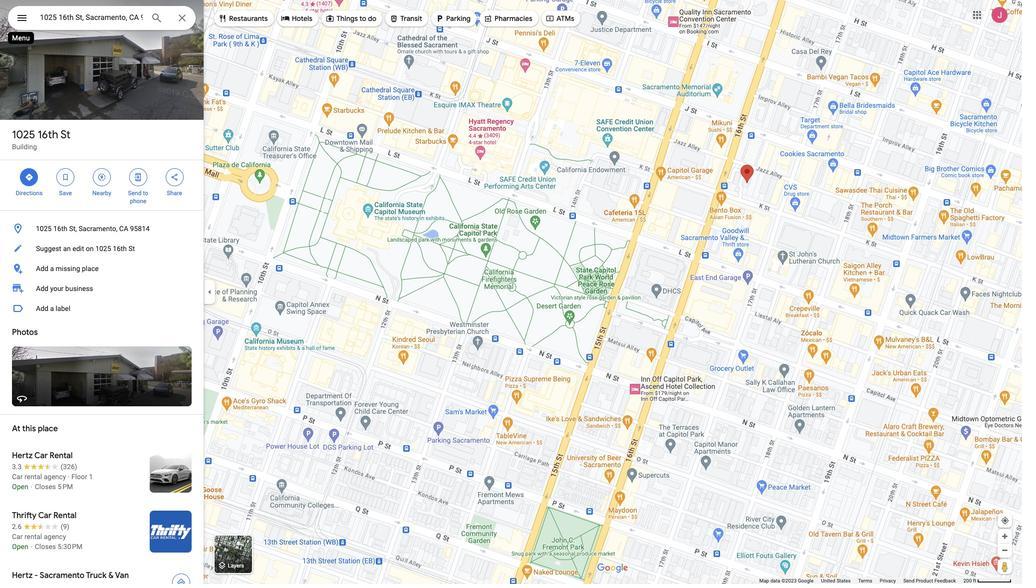 Task type: locate. For each thing, give the bounding box(es) containing it.
1025 inside button
[[36, 225, 52, 233]]

show your location image
[[1001, 516, 1010, 525]]

car down 2.6
[[12, 533, 23, 541]]

1 vertical spatial st
[[129, 245, 135, 253]]

rental
[[50, 451, 73, 461], [53, 511, 77, 521]]

feedback
[[935, 578, 957, 584]]

your
[[50, 285, 64, 293]]

0 horizontal spatial send
[[128, 190, 142, 197]]

hertz
[[12, 451, 33, 461], [12, 571, 33, 581]]

0 vertical spatial open
[[12, 483, 28, 491]]

1025 for st
[[12, 128, 35, 142]]

None field
[[40, 11, 143, 23]]

16th inside button
[[53, 225, 67, 233]]

footer
[[760, 578, 964, 584]]

0 vertical spatial rental
[[24, 473, 42, 481]]

0 vertical spatial add
[[36, 265, 48, 273]]

closes inside car rental agency · floor 1 open ⋅ closes 5 pm
[[35, 483, 56, 491]]

rental down 3.3 stars 326 reviews image
[[24, 473, 42, 481]]

1 vertical spatial a
[[50, 305, 54, 313]]

rental for thrifty car rental
[[53, 511, 77, 521]]

at this place
[[12, 424, 58, 434]]

1 ⋅ from the top
[[30, 483, 33, 491]]

⋅ down 3.3 stars 326 reviews image
[[30, 483, 33, 491]]

add left your
[[36, 285, 48, 293]]

1025 16th st main content
[[0, 0, 204, 584]]

1 horizontal spatial send
[[904, 578, 915, 584]]

closes left '5 pm'
[[35, 483, 56, 491]]

sacramento
[[40, 571, 85, 581]]

1025 inside "1025 16th st building"
[[12, 128, 35, 142]]

rental for thrifty
[[24, 533, 42, 541]]

0 horizontal spatial place
[[38, 424, 58, 434]]

this
[[22, 424, 36, 434]]

send up phone
[[128, 190, 142, 197]]

1 hertz from the top
[[12, 451, 33, 461]]

open
[[12, 483, 28, 491], [12, 543, 28, 551]]

3.3 stars 326 reviews image
[[12, 462, 77, 472]]

1025 inside button
[[95, 245, 111, 253]]

google maps element
[[0, 0, 1023, 584]]

 button
[[8, 6, 36, 32]]

terms
[[859, 578, 873, 584]]

actions for 1025 16th st region
[[0, 160, 204, 210]]

open inside the car rental agency open ⋅ closes 5:30 pm
[[12, 543, 28, 551]]

0 vertical spatial rental
[[50, 451, 73, 461]]

st up 
[[60, 128, 70, 142]]


[[61, 172, 70, 183]]

2 rental from the top
[[24, 533, 42, 541]]


[[281, 13, 290, 24]]

to inside  things to do
[[360, 14, 367, 23]]

rental up (326)
[[50, 451, 73, 461]]

st down "95814" in the top left of the page
[[129, 245, 135, 253]]

ft
[[974, 578, 977, 584]]

agency inside car rental agency · floor 1 open ⋅ closes 5 pm
[[44, 473, 66, 481]]

2 ⋅ from the top
[[30, 543, 33, 551]]

add
[[36, 265, 48, 273], [36, 285, 48, 293], [36, 305, 48, 313]]

·
[[68, 473, 70, 481]]

a
[[50, 265, 54, 273], [50, 305, 54, 313]]

1 vertical spatial agency
[[44, 533, 66, 541]]

1 closes from the top
[[35, 483, 56, 491]]

send inside button
[[904, 578, 915, 584]]

16th inside button
[[113, 245, 127, 253]]

1 open from the top
[[12, 483, 28, 491]]

rental down 2.6 stars 9 reviews image
[[24, 533, 42, 541]]

directions
[[16, 190, 43, 197]]

agency for hertz car rental
[[44, 473, 66, 481]]

agency
[[44, 473, 66, 481], [44, 533, 66, 541]]

zoom out image
[[1002, 547, 1009, 554]]

closes inside the car rental agency open ⋅ closes 5:30 pm
[[35, 543, 56, 551]]

 restaurants
[[218, 13, 268, 24]]

1 vertical spatial ⋅
[[30, 543, 33, 551]]

2 vertical spatial add
[[36, 305, 48, 313]]

1025 right on
[[95, 245, 111, 253]]

(9)
[[61, 523, 69, 531]]

on
[[86, 245, 94, 253]]

⋅ down 2.6 stars 9 reviews image
[[30, 543, 33, 551]]

&
[[108, 571, 114, 581]]

 hotels
[[281, 13, 313, 24]]

1 vertical spatial rental
[[53, 511, 77, 521]]

google
[[798, 578, 814, 584]]

ca
[[119, 225, 128, 233]]

 parking
[[436, 13, 471, 24]]

nearby
[[92, 190, 111, 197]]

privacy
[[880, 578, 897, 584]]

1 vertical spatial rental
[[24, 533, 42, 541]]

car down 3.3
[[12, 473, 23, 481]]

a left label
[[50, 305, 54, 313]]

1 vertical spatial send
[[904, 578, 915, 584]]

send for send product feedback
[[904, 578, 915, 584]]

1025 16th st, sacramento, ca 95814 button
[[0, 219, 204, 239]]

to up phone
[[143, 190, 148, 197]]

16th inside "1025 16th st building"
[[38, 128, 58, 142]]

missing
[[56, 265, 80, 273]]

st inside "1025 16th st building"
[[60, 128, 70, 142]]

1 horizontal spatial st
[[129, 245, 135, 253]]

open down 2.6
[[12, 543, 28, 551]]

united states
[[822, 578, 851, 584]]

closes down 2.6 stars 9 reviews image
[[35, 543, 56, 551]]

thrifty
[[12, 511, 37, 521]]

1025 up building
[[12, 128, 35, 142]]

agency left ·
[[44, 473, 66, 481]]

place inside button
[[82, 265, 99, 273]]

to left do
[[360, 14, 367, 23]]

1025 16th st, sacramento, ca 95814
[[36, 225, 150, 233]]

1 agency from the top
[[44, 473, 66, 481]]

add left label
[[36, 305, 48, 313]]

0 vertical spatial hertz
[[12, 451, 33, 461]]

st
[[60, 128, 70, 142], [129, 245, 135, 253]]

0 vertical spatial st
[[60, 128, 70, 142]]

footer containing map data ©2023 google
[[760, 578, 964, 584]]

2 add from the top
[[36, 285, 48, 293]]

2 agency from the top
[[44, 533, 66, 541]]

send inside send to phone
[[128, 190, 142, 197]]

1 a from the top
[[50, 265, 54, 273]]

agency inside the car rental agency open ⋅ closes 5:30 pm
[[44, 533, 66, 541]]

1 vertical spatial open
[[12, 543, 28, 551]]

⋅
[[30, 483, 33, 491], [30, 543, 33, 551]]

2 closes from the top
[[35, 543, 56, 551]]

st,
[[69, 225, 77, 233]]

add for add a label
[[36, 305, 48, 313]]

2 open from the top
[[12, 543, 28, 551]]

1 add from the top
[[36, 265, 48, 273]]

1 horizontal spatial place
[[82, 265, 99, 273]]

closes
[[35, 483, 56, 491], [35, 543, 56, 551]]

rental inside the car rental agency open ⋅ closes 5:30 pm
[[24, 533, 42, 541]]

0 vertical spatial a
[[50, 265, 54, 273]]

0 vertical spatial 16th
[[38, 128, 58, 142]]

0 vertical spatial 1025
[[12, 128, 35, 142]]

1 vertical spatial to
[[143, 190, 148, 197]]

send
[[128, 190, 142, 197], [904, 578, 915, 584]]

0 horizontal spatial st
[[60, 128, 70, 142]]

send left product
[[904, 578, 915, 584]]

2 vertical spatial 1025
[[95, 245, 111, 253]]

rental inside car rental agency · floor 1 open ⋅ closes 5 pm
[[24, 473, 42, 481]]

1 horizontal spatial to
[[360, 14, 367, 23]]

open down 3.3
[[12, 483, 28, 491]]

a left missing
[[50, 265, 54, 273]]

⋅ inside car rental agency · floor 1 open ⋅ closes 5 pm
[[30, 483, 33, 491]]

a inside button
[[50, 305, 54, 313]]

agency down (9)
[[44, 533, 66, 541]]

2 vertical spatial 16th
[[113, 245, 127, 253]]

0 vertical spatial send
[[128, 190, 142, 197]]

hertz up 3.3
[[12, 451, 33, 461]]

hertz left -
[[12, 571, 33, 581]]

1 vertical spatial closes
[[35, 543, 56, 551]]

2 horizontal spatial 1025
[[95, 245, 111, 253]]

0 vertical spatial ⋅
[[30, 483, 33, 491]]

a inside button
[[50, 265, 54, 273]]

0 horizontal spatial 1025
[[12, 128, 35, 142]]

1 vertical spatial 1025
[[36, 225, 52, 233]]

place down on
[[82, 265, 99, 273]]

2 a from the top
[[50, 305, 54, 313]]

1 horizontal spatial 1025
[[36, 225, 52, 233]]

place right this
[[38, 424, 58, 434]]

data
[[771, 578, 781, 584]]

1025
[[12, 128, 35, 142], [36, 225, 52, 233], [95, 245, 111, 253]]

place
[[82, 265, 99, 273], [38, 424, 58, 434]]

atms
[[557, 14, 575, 23]]

1 vertical spatial 16th
[[53, 225, 67, 233]]

van
[[115, 571, 129, 581]]

none field inside 1025 16th st, sacramento, ca 95814 field
[[40, 11, 143, 23]]

google account: james peterson  
(james.peterson1902@gmail.com) image
[[992, 7, 1008, 23]]

1025 up suggest
[[36, 225, 52, 233]]

0 vertical spatial closes
[[35, 483, 56, 491]]

add down suggest
[[36, 265, 48, 273]]

1025 16th st building
[[12, 128, 70, 151]]

16th
[[38, 128, 58, 142], [53, 225, 67, 233], [113, 245, 127, 253]]

 search field
[[8, 6, 196, 32]]

1 rental from the top
[[24, 473, 42, 481]]

0 vertical spatial place
[[82, 265, 99, 273]]

show street view coverage image
[[998, 559, 1013, 574]]

0 vertical spatial to
[[360, 14, 367, 23]]

1 vertical spatial add
[[36, 285, 48, 293]]

add inside button
[[36, 305, 48, 313]]

add inside button
[[36, 265, 48, 273]]

business
[[65, 285, 93, 293]]

things
[[337, 14, 358, 23]]

add a missing place button
[[0, 259, 204, 279]]

car inside the car rental agency open ⋅ closes 5:30 pm
[[12, 533, 23, 541]]

1 vertical spatial hertz
[[12, 571, 33, 581]]

rental up (9)
[[53, 511, 77, 521]]

0 vertical spatial agency
[[44, 473, 66, 481]]

0 horizontal spatial to
[[143, 190, 148, 197]]

rental
[[24, 473, 42, 481], [24, 533, 42, 541]]

hertz inside "hertz - sacramento truck & van" link
[[12, 571, 33, 581]]

hotels
[[292, 14, 313, 23]]

3 add from the top
[[36, 305, 48, 313]]

to
[[360, 14, 367, 23], [143, 190, 148, 197]]

2 hertz from the top
[[12, 571, 33, 581]]

send product feedback button
[[904, 578, 957, 584]]



Task type: vqa. For each thing, say whether or not it's contained in the screenshot.


Task type: describe. For each thing, give the bounding box(es) containing it.
5 pm
[[58, 483, 73, 491]]

rental for hertz car rental
[[50, 451, 73, 461]]

open inside car rental agency · floor 1 open ⋅ closes 5 pm
[[12, 483, 28, 491]]


[[97, 172, 106, 183]]

transit
[[401, 14, 423, 23]]

do
[[368, 14, 377, 23]]

add a label
[[36, 305, 70, 313]]

photos
[[12, 328, 38, 338]]

suggest an edit on 1025 16th st
[[36, 245, 135, 253]]

send to phone
[[128, 190, 148, 205]]

2.6
[[12, 523, 22, 531]]

states
[[837, 578, 851, 584]]

to inside send to phone
[[143, 190, 148, 197]]

200
[[964, 578, 973, 584]]

car up 3.3 stars 326 reviews image
[[34, 451, 48, 461]]


[[16, 11, 28, 25]]

truck
[[86, 571, 107, 581]]

16th for st
[[38, 128, 58, 142]]


[[546, 13, 555, 24]]

hertz for hertz car rental
[[12, 451, 33, 461]]


[[170, 172, 179, 183]]

hertz - sacramento truck & van link
[[0, 563, 204, 584]]

5:30 pm
[[58, 543, 83, 551]]


[[326, 13, 335, 24]]

 things to do
[[326, 13, 377, 24]]

car up 2.6 stars 9 reviews image
[[38, 511, 52, 521]]

send product feedback
[[904, 578, 957, 584]]

-
[[35, 571, 38, 581]]

building
[[12, 143, 37, 151]]


[[390, 13, 399, 24]]

privacy button
[[880, 578, 897, 584]]

thrifty car rental
[[12, 511, 77, 521]]

directions image
[[177, 578, 186, 584]]

sacramento,
[[79, 225, 118, 233]]

2.6 stars 9 reviews image
[[12, 522, 69, 532]]

car rental agency open ⋅ closes 5:30 pm
[[12, 533, 83, 551]]

at
[[12, 424, 20, 434]]

share
[[167, 190, 182, 197]]


[[218, 13, 227, 24]]

©2023
[[782, 578, 797, 584]]

 pharmacies
[[484, 13, 533, 24]]

200 ft button
[[964, 578, 1012, 584]]

suggest an edit on 1025 16th st button
[[0, 239, 204, 259]]

(326)
[[61, 463, 77, 471]]

95814
[[130, 225, 150, 233]]

send for send to phone
[[128, 190, 142, 197]]

product
[[916, 578, 934, 584]]

car inside car rental agency · floor 1 open ⋅ closes 5 pm
[[12, 473, 23, 481]]

collapse side panel image
[[204, 287, 215, 298]]

suggest
[[36, 245, 61, 253]]

terms button
[[859, 578, 873, 584]]

hertz - sacramento truck & van
[[12, 571, 129, 581]]

agency for thrifty car rental
[[44, 533, 66, 541]]

200 ft
[[964, 578, 977, 584]]

⋅ inside the car rental agency open ⋅ closes 5:30 pm
[[30, 543, 33, 551]]

add your business link
[[0, 279, 204, 299]]

floor
[[71, 473, 87, 481]]

1025 for st,
[[36, 225, 52, 233]]

a for label
[[50, 305, 54, 313]]

phone
[[130, 198, 147, 205]]

car rental agency · floor 1 open ⋅ closes 5 pm
[[12, 473, 93, 491]]

map
[[760, 578, 770, 584]]

 transit
[[390, 13, 423, 24]]

a for missing
[[50, 265, 54, 273]]

add a missing place
[[36, 265, 99, 273]]

edit
[[73, 245, 84, 253]]

hertz car rental
[[12, 451, 73, 461]]

1 vertical spatial place
[[38, 424, 58, 434]]


[[25, 172, 34, 183]]

1025 16th St, Sacramento, CA 95814 field
[[8, 6, 196, 30]]

 atms
[[546, 13, 575, 24]]

16th for st,
[[53, 225, 67, 233]]


[[484, 13, 493, 24]]

add for add a missing place
[[36, 265, 48, 273]]

pharmacies
[[495, 14, 533, 23]]

1
[[89, 473, 93, 481]]

hertz for hertz - sacramento truck & van
[[12, 571, 33, 581]]

layers
[[228, 563, 244, 569]]

united
[[822, 578, 836, 584]]

save
[[59, 190, 72, 197]]

add for add your business
[[36, 285, 48, 293]]

parking
[[447, 14, 471, 23]]


[[134, 172, 143, 183]]

add a label button
[[0, 299, 204, 319]]

footer inside google maps element
[[760, 578, 964, 584]]

3.3
[[12, 463, 22, 471]]

united states button
[[822, 578, 851, 584]]

label
[[56, 305, 70, 313]]

add your business
[[36, 285, 93, 293]]

map data ©2023 google
[[760, 578, 814, 584]]


[[436, 13, 445, 24]]

restaurants
[[229, 14, 268, 23]]

rental for hertz
[[24, 473, 42, 481]]

st inside button
[[129, 245, 135, 253]]

an
[[63, 245, 71, 253]]

zoom in image
[[1002, 533, 1009, 540]]



